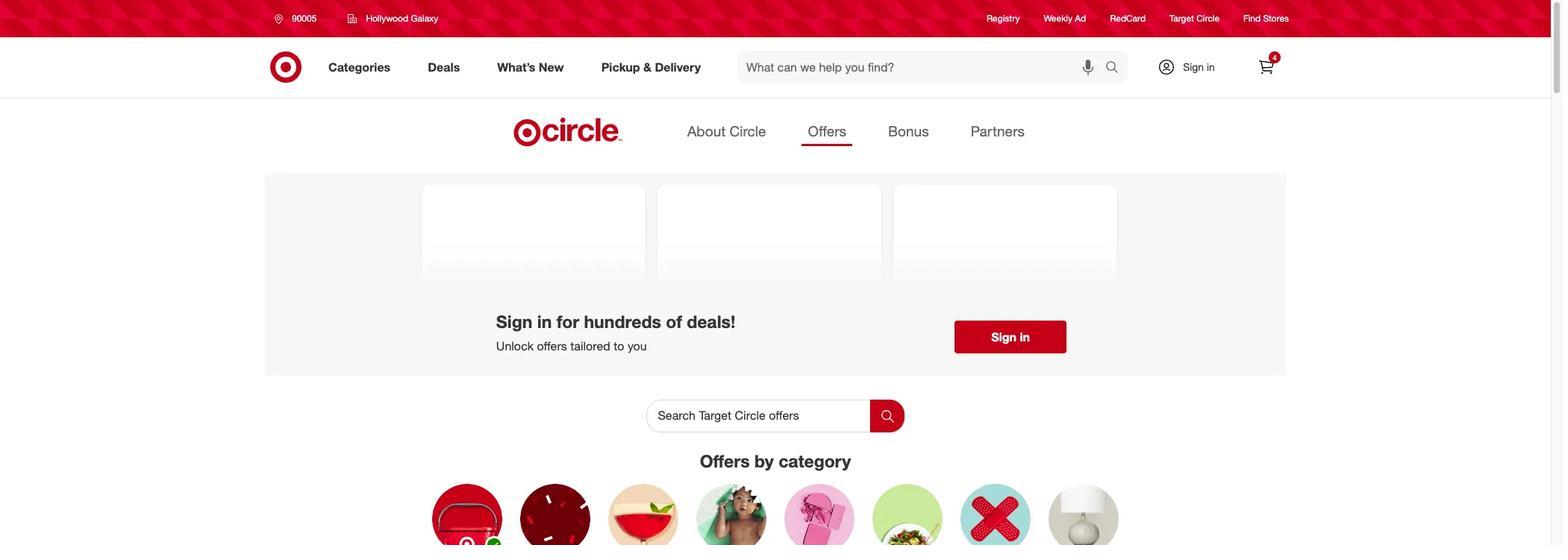 Task type: describe. For each thing, give the bounding box(es) containing it.
redcard
[[1111, 13, 1146, 24]]

offers for offers
[[808, 122, 847, 140]]

registry link
[[987, 12, 1020, 25]]

galaxy
[[411, 13, 439, 24]]

registry
[[987, 13, 1020, 24]]

4 link
[[1251, 51, 1284, 84]]

&
[[644, 59, 652, 74]]

deals link
[[415, 51, 479, 84]]

find
[[1244, 13, 1261, 24]]

1 horizontal spatial sign in
[[1184, 60, 1216, 73]]

90005
[[292, 13, 317, 24]]

hollywood galaxy button
[[339, 5, 448, 32]]

in inside button
[[1020, 330, 1031, 345]]

for
[[557, 311, 580, 332]]

deals
[[428, 59, 460, 74]]

target circle
[[1170, 13, 1220, 24]]

unlock
[[496, 339, 534, 354]]

category
[[779, 451, 852, 472]]

hollywood galaxy
[[366, 13, 439, 24]]

circle for about circle
[[730, 122, 766, 140]]

new
[[539, 59, 564, 74]]

offers for offers by category
[[700, 451, 750, 472]]

stores
[[1264, 13, 1290, 24]]

in inside sign in for hundreds of deals! unlock offers tailored to you
[[537, 311, 552, 332]]

circle for target circle
[[1197, 13, 1220, 24]]

pickup
[[602, 59, 640, 74]]

offers link
[[802, 118, 853, 146]]

sign inside sign in for hundreds of deals! unlock offers tailored to you
[[496, 311, 533, 332]]

2 horizontal spatial in
[[1207, 60, 1216, 73]]



Task type: locate. For each thing, give the bounding box(es) containing it.
circle
[[1197, 13, 1220, 24], [730, 122, 766, 140]]

weekly ad link
[[1044, 12, 1087, 25]]

what's
[[498, 59, 536, 74]]

4
[[1273, 53, 1278, 62]]

1 horizontal spatial in
[[1020, 330, 1031, 345]]

0 horizontal spatial sign
[[496, 311, 533, 332]]

partners
[[971, 122, 1025, 140]]

what's new link
[[485, 51, 583, 84]]

categories link
[[316, 51, 409, 84]]

0 vertical spatial sign in
[[1184, 60, 1216, 73]]

0 horizontal spatial circle
[[730, 122, 766, 140]]

of
[[666, 311, 682, 332]]

0 horizontal spatial offers
[[700, 451, 750, 472]]

pickup & delivery
[[602, 59, 701, 74]]

sign inside button
[[992, 330, 1017, 345]]

circle right about
[[730, 122, 766, 140]]

target circle logo image
[[512, 117, 625, 148]]

0 horizontal spatial in
[[537, 311, 552, 332]]

find stores
[[1244, 13, 1290, 24]]

bonus
[[889, 122, 929, 140]]

90005 button
[[265, 5, 333, 32]]

0 vertical spatial offers
[[808, 122, 847, 140]]

circle right target
[[1197, 13, 1220, 24]]

redcard link
[[1111, 12, 1146, 25]]

find stores link
[[1244, 12, 1290, 25]]

bonus link
[[883, 118, 935, 146]]

offers
[[537, 339, 567, 354]]

what's new
[[498, 59, 564, 74]]

0 horizontal spatial sign in
[[992, 330, 1031, 345]]

hollywood
[[366, 13, 409, 24]]

sign in button
[[955, 321, 1067, 354]]

1 vertical spatial circle
[[730, 122, 766, 140]]

about circle
[[688, 122, 766, 140]]

search button
[[1099, 51, 1135, 87]]

offers
[[808, 122, 847, 140], [700, 451, 750, 472]]

sign in
[[1184, 60, 1216, 73], [992, 330, 1031, 345]]

sign in link
[[1145, 51, 1239, 84]]

sign
[[1184, 60, 1205, 73], [496, 311, 533, 332], [992, 330, 1017, 345]]

sign in inside button
[[992, 330, 1031, 345]]

pickup & delivery link
[[589, 51, 720, 84]]

in
[[1207, 60, 1216, 73], [537, 311, 552, 332], [1020, 330, 1031, 345]]

weekly ad
[[1044, 13, 1087, 24]]

by
[[755, 451, 774, 472]]

hundreds
[[584, 311, 661, 332]]

offers by category
[[700, 451, 852, 472]]

categories
[[329, 59, 391, 74]]

1 horizontal spatial sign
[[992, 330, 1017, 345]]

partners link
[[965, 118, 1031, 146]]

1 vertical spatial sign in
[[992, 330, 1031, 345]]

tailored
[[571, 339, 611, 354]]

sign in for hundreds of deals! unlock offers tailored to you
[[496, 311, 736, 354]]

search
[[1099, 61, 1135, 76]]

target circle link
[[1170, 12, 1220, 25]]

ad
[[1076, 13, 1087, 24]]

to
[[614, 339, 625, 354]]

delivery
[[655, 59, 701, 74]]

2 horizontal spatial sign
[[1184, 60, 1205, 73]]

None text field
[[647, 400, 871, 433]]

target
[[1170, 13, 1195, 24]]

1 horizontal spatial circle
[[1197, 13, 1220, 24]]

weekly
[[1044, 13, 1073, 24]]

you
[[628, 339, 647, 354]]

about
[[688, 122, 726, 140]]

1 vertical spatial offers
[[700, 451, 750, 472]]

deals!
[[687, 311, 736, 332]]

0 vertical spatial circle
[[1197, 13, 1220, 24]]

What can we help you find? suggestions appear below search field
[[738, 51, 1110, 84]]

about circle link
[[682, 118, 772, 146]]

1 horizontal spatial offers
[[808, 122, 847, 140]]



Task type: vqa. For each thing, say whether or not it's contained in the screenshot.
Sign in inside Button
yes



